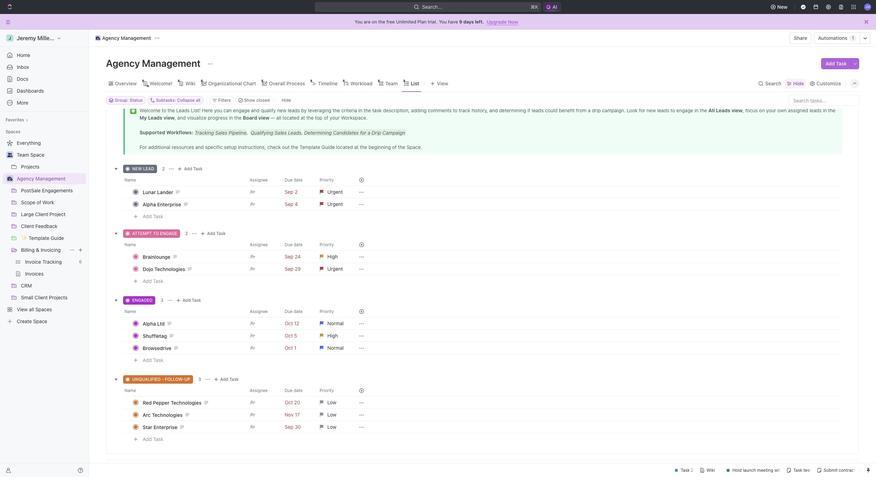 Task type: describe. For each thing, give the bounding box(es) containing it.
1 due from the top
[[285, 178, 293, 183]]

plan
[[418, 19, 427, 25]]

more
[[17, 100, 28, 106]]

jeremy miller's workspace
[[17, 35, 87, 41]]

space for create space
[[33, 319, 47, 324]]

share button
[[790, 33, 812, 44]]

large client project link
[[21, 209, 85, 220]]

low for star enterprise
[[328, 424, 337, 430]]

j
[[9, 36, 11, 41]]

attempt to engage
[[132, 231, 177, 236]]

3 date from the top
[[294, 309, 303, 314]]

chart
[[243, 80, 256, 86]]

hide button
[[785, 79, 807, 88]]

hide button
[[279, 96, 294, 105]]

postsale engagements link
[[21, 185, 85, 196]]

inbox
[[17, 64, 29, 70]]

everything link
[[3, 138, 85, 149]]

shuffletag link
[[141, 331, 244, 341]]

team space link
[[17, 149, 85, 161]]

search
[[766, 80, 782, 86]]

large client project
[[21, 211, 66, 217]]

4 priority button from the top
[[316, 385, 351, 397]]

1 urgent from the top
[[328, 189, 343, 195]]

due date for third due date dropdown button from the bottom
[[285, 242, 303, 248]]

dojo technologies
[[143, 266, 185, 272]]

1 name from the top
[[125, 178, 136, 183]]

free
[[387, 19, 395, 25]]

engage
[[160, 231, 177, 236]]

organizational
[[208, 80, 242, 86]]

low for red pepper technologies
[[328, 400, 337, 406]]

2 priority button from the top
[[316, 239, 351, 251]]

alpha enterprise link
[[141, 199, 244, 210]]

3 for alpha ltd
[[161, 298, 163, 303]]

urgent for high
[[328, 266, 343, 272]]

name button for alpha ltd
[[123, 306, 246, 318]]

jm
[[866, 5, 871, 9]]

dojo technologies link
[[141, 264, 244, 274]]

alpha ltd
[[143, 321, 165, 327]]

star
[[143, 424, 152, 430]]

timeline link
[[317, 79, 338, 88]]

due date for second due date dropdown button from the bottom of the page
[[285, 309, 303, 314]]

assignee button for normal
[[246, 306, 281, 318]]

hide inside hide button
[[282, 98, 291, 103]]

organizational chart
[[208, 80, 256, 86]]

show closed
[[244, 98, 270, 103]]

small
[[21, 295, 33, 301]]

0 vertical spatial projects
[[21, 164, 39, 170]]

invoices link
[[25, 268, 85, 280]]

spaces inside view all spaces link
[[35, 307, 52, 313]]

postsale engagements
[[21, 188, 73, 194]]

assignee button for high
[[246, 239, 281, 251]]

technologies for brainlounge
[[155, 266, 185, 272]]

name for brainlounge
[[125, 242, 136, 248]]

lander
[[157, 189, 173, 195]]

star enterprise
[[143, 424, 178, 430]]

search...
[[422, 4, 442, 10]]

0 vertical spatial agency
[[102, 35, 120, 41]]

project
[[50, 211, 66, 217]]

1 vertical spatial agency
[[106, 57, 140, 69]]

search button
[[757, 79, 784, 88]]

4 due date button from the top
[[281, 385, 316, 397]]

2 you from the left
[[439, 19, 447, 25]]

the
[[379, 19, 385, 25]]

alpha ltd link
[[141, 319, 244, 329]]

invoice tracking link
[[25, 257, 76, 268]]

upgrade
[[487, 19, 507, 25]]

workspace
[[58, 35, 87, 41]]

group: status
[[115, 98, 143, 103]]

priority for fourth priority dropdown button from the top
[[320, 388, 334, 393]]

crm link
[[21, 280, 85, 292]]

docs
[[17, 76, 28, 82]]

wiki
[[186, 80, 196, 86]]

hide inside hide dropdown button
[[794, 80, 805, 86]]

unqualified
[[132, 377, 161, 382]]

enterprise for alpha enterprise
[[157, 202, 181, 207]]

name button for red pepper technologies
[[123, 385, 246, 397]]

overall
[[269, 80, 285, 86]]

show
[[244, 98, 255, 103]]

of
[[37, 200, 41, 205]]

1 vertical spatial client
[[21, 223, 34, 229]]

normal button for browsedrive
[[316, 342, 351, 355]]

alpha for alpha enterprise
[[143, 202, 156, 207]]

ai
[[553, 4, 558, 10]]

agency inside tree
[[17, 176, 34, 182]]

timeline
[[318, 80, 338, 86]]

agency management inside tree
[[17, 176, 66, 182]]

shuffletag
[[143, 333, 167, 339]]

scope of work link
[[21, 197, 85, 208]]

to
[[153, 231, 159, 236]]

user group image
[[7, 153, 12, 157]]

0 vertical spatial agency management link
[[93, 34, 153, 42]]

postsale
[[21, 188, 41, 194]]

new button
[[768, 1, 792, 13]]

enterprise for star enterprise
[[154, 424, 178, 430]]

client feedback
[[21, 223, 58, 229]]

new
[[132, 166, 142, 172]]

tracking
[[42, 259, 62, 265]]

feedback
[[35, 223, 58, 229]]

normal button for alpha ltd
[[316, 318, 351, 330]]

browsedrive
[[143, 345, 171, 351]]

lunar lander
[[143, 189, 173, 195]]

you are on the free unlimited plan trial. you have 9 days left. upgrade now
[[355, 19, 519, 25]]

guide
[[51, 235, 64, 241]]

priority for second priority dropdown button from the bottom of the page
[[320, 309, 334, 314]]

work
[[42, 200, 54, 205]]

technologies inside "link"
[[171, 400, 202, 406]]

view for view
[[437, 80, 449, 86]]

crm
[[21, 283, 32, 289]]

2 due date button from the top
[[281, 239, 316, 251]]

assignee button for urgent
[[246, 175, 281, 186]]

more button
[[3, 97, 86, 109]]

everything
[[17, 140, 41, 146]]

status
[[130, 98, 143, 103]]

high for brainlounge
[[328, 254, 338, 260]]

4 due from the top
[[285, 388, 293, 393]]

are
[[364, 19, 371, 25]]

client feedback link
[[21, 221, 85, 232]]

share
[[795, 35, 808, 41]]

view all spaces link
[[3, 304, 85, 315]]

2 for lunar lander
[[162, 166, 165, 172]]

normal for alpha ltd
[[328, 321, 344, 327]]

1 horizontal spatial projects
[[49, 295, 68, 301]]

name for alpha ltd
[[125, 309, 136, 314]]

3 due date button from the top
[[281, 306, 316, 318]]

1 vertical spatial management
[[142, 57, 201, 69]]

new
[[778, 4, 788, 10]]

priority for 1st priority dropdown button
[[320, 178, 334, 183]]

0 vertical spatial management
[[121, 35, 151, 41]]

0 horizontal spatial agency management link
[[17, 173, 85, 184]]

subtasks:
[[156, 98, 176, 103]]



Task type: vqa. For each thing, say whether or not it's contained in the screenshot.
Alpha corresponding to Alpha Enterprise
yes



Task type: locate. For each thing, give the bounding box(es) containing it.
1 normal from the top
[[328, 321, 344, 327]]

3 name button from the top
[[123, 306, 246, 318]]

left.
[[475, 19, 484, 25]]

spaces down small client projects at the left bottom
[[35, 307, 52, 313]]

0 horizontal spatial spaces
[[6, 129, 20, 134]]

6
[[79, 259, 82, 265]]

business time image down user group image on the top left of the page
[[7, 177, 12, 181]]

technologies for red pepper technologies
[[152, 412, 183, 418]]

filters
[[218, 98, 231, 103]]

normal for browsedrive
[[328, 345, 344, 351]]

customize
[[817, 80, 842, 86]]

alpha down lunar
[[143, 202, 156, 207]]

agency management
[[102, 35, 151, 41], [106, 57, 203, 69], [17, 176, 66, 182]]

1 vertical spatial team
[[17, 152, 29, 158]]

alpha
[[143, 202, 156, 207], [143, 321, 156, 327]]

large
[[21, 211, 34, 217]]

1 alpha from the top
[[143, 202, 156, 207]]

2 low button from the top
[[316, 409, 351, 421]]

high button for shuffletag
[[316, 330, 351, 342]]

2 high from the top
[[328, 333, 338, 339]]

name for red pepper technologies
[[125, 388, 136, 393]]

projects down crm link
[[49, 295, 68, 301]]

1 horizontal spatial 3
[[198, 377, 201, 382]]

⌘k
[[531, 4, 539, 10]]

space down view all spaces link
[[33, 319, 47, 324]]

1 horizontal spatial you
[[439, 19, 447, 25]]

arc
[[143, 412, 151, 418]]

name down attempt
[[125, 242, 136, 248]]

4 assignee button from the top
[[246, 385, 281, 397]]

1 urgent button from the top
[[316, 186, 351, 199]]

invoices
[[25, 271, 44, 277]]

name button
[[123, 175, 246, 186], [123, 239, 246, 251], [123, 306, 246, 318], [123, 385, 246, 397]]

assignee for high
[[250, 242, 268, 248]]

unlimited
[[396, 19, 417, 25]]

pepper
[[153, 400, 170, 406]]

view inside view all spaces link
[[17, 307, 28, 313]]

1 vertical spatial 2
[[185, 231, 188, 236]]

1 vertical spatial projects
[[49, 295, 68, 301]]

assignee for low
[[250, 388, 268, 393]]

0 vertical spatial spaces
[[6, 129, 20, 134]]

name button up alpha ltd link
[[123, 306, 246, 318]]

low button for arc technologies
[[316, 409, 351, 421]]

name button down up at the left of page
[[123, 385, 246, 397]]

urgent button
[[316, 186, 351, 199], [316, 198, 351, 211], [316, 263, 351, 276]]

2 high button from the top
[[316, 330, 351, 342]]

4 assignee from the top
[[250, 388, 268, 393]]

1 date from the top
[[294, 178, 303, 183]]

urgent
[[328, 189, 343, 195], [328, 201, 343, 207], [328, 266, 343, 272]]

0 vertical spatial normal
[[328, 321, 344, 327]]

tree inside sidebar navigation
[[3, 138, 86, 327]]

1 vertical spatial all
[[29, 307, 34, 313]]

2 right lead
[[162, 166, 165, 172]]

1 vertical spatial spaces
[[35, 307, 52, 313]]

days
[[464, 19, 474, 25]]

alpha left ltd
[[143, 321, 156, 327]]

closed
[[257, 98, 270, 103]]

0 vertical spatial hide
[[794, 80, 805, 86]]

1 high from the top
[[328, 254, 338, 260]]

1 priority button from the top
[[316, 175, 351, 186]]

1
[[853, 35, 855, 41]]

create space link
[[3, 316, 85, 327]]

you
[[355, 19, 363, 25], [439, 19, 447, 25]]

normal button
[[316, 318, 351, 330], [316, 342, 351, 355]]

1 vertical spatial high
[[328, 333, 338, 339]]

welcome!
[[150, 80, 173, 86]]

client up view all spaces link
[[35, 295, 48, 301]]

name down unqualified
[[125, 388, 136, 393]]

due
[[285, 178, 293, 183], [285, 242, 293, 248], [285, 309, 293, 314], [285, 388, 293, 393]]

0 horizontal spatial business time image
[[7, 177, 12, 181]]

0 vertical spatial technologies
[[155, 266, 185, 272]]

0 vertical spatial team
[[386, 80, 398, 86]]

high button
[[316, 251, 351, 263], [316, 330, 351, 342]]

now
[[508, 19, 519, 25]]

1 horizontal spatial spaces
[[35, 307, 52, 313]]

assignee button
[[246, 175, 281, 186], [246, 239, 281, 251], [246, 306, 281, 318], [246, 385, 281, 397]]

1 horizontal spatial agency management link
[[93, 34, 153, 42]]

2 due date from the top
[[285, 242, 303, 248]]

billing & invoicing
[[21, 247, 61, 253]]

4 priority from the top
[[320, 388, 334, 393]]

0 horizontal spatial hide
[[282, 98, 291, 103]]

3 low button from the top
[[316, 421, 351, 434]]

space down everything link on the left of the page
[[30, 152, 44, 158]]

2 date from the top
[[294, 242, 303, 248]]

1 vertical spatial alpha
[[143, 321, 156, 327]]

Search tasks... text field
[[790, 95, 860, 106]]

2 priority from the top
[[320, 242, 334, 248]]

management inside tree
[[35, 176, 66, 182]]

2 vertical spatial management
[[35, 176, 66, 182]]

3 due from the top
[[285, 309, 293, 314]]

projects link
[[21, 161, 85, 173]]

all up create space
[[29, 307, 34, 313]]

4 due date from the top
[[285, 388, 303, 393]]

list
[[411, 80, 419, 86]]

0 vertical spatial high button
[[316, 251, 351, 263]]

new lead
[[132, 166, 154, 172]]

0 horizontal spatial you
[[355, 19, 363, 25]]

3 assignee from the top
[[250, 309, 268, 314]]

2 vertical spatial agency
[[17, 176, 34, 182]]

alpha for alpha ltd
[[143, 321, 156, 327]]

0 horizontal spatial team
[[17, 152, 29, 158]]

1 vertical spatial low
[[328, 412, 337, 418]]

name button up brainlounge link
[[123, 239, 246, 251]]

2 due from the top
[[285, 242, 293, 248]]

view
[[437, 80, 449, 86], [17, 307, 28, 313]]

1 vertical spatial enterprise
[[154, 424, 178, 430]]

2 low from the top
[[328, 412, 337, 418]]

0 vertical spatial alpha
[[143, 202, 156, 207]]

1 due date button from the top
[[281, 175, 316, 186]]

0 vertical spatial high
[[328, 254, 338, 260]]

4 date from the top
[[294, 388, 303, 393]]

0 horizontal spatial 2
[[162, 166, 165, 172]]

due date for 4th due date dropdown button from the bottom
[[285, 178, 303, 183]]

0 vertical spatial business time image
[[96, 36, 100, 40]]

team right user group image on the top left of the page
[[17, 152, 29, 158]]

2 vertical spatial low
[[328, 424, 337, 430]]

team left list link
[[386, 80, 398, 86]]

space for team space
[[30, 152, 44, 158]]

1 horizontal spatial all
[[196, 98, 201, 103]]

assignee for normal
[[250, 309, 268, 314]]

0 vertical spatial enterprise
[[157, 202, 181, 207]]

technologies down brainlounge
[[155, 266, 185, 272]]

technologies up arc technologies link
[[171, 400, 202, 406]]

3 priority button from the top
[[316, 306, 351, 318]]

overview
[[115, 80, 137, 86]]

low button
[[316, 397, 351, 409], [316, 409, 351, 421], [316, 421, 351, 434]]

business time image right workspace
[[96, 36, 100, 40]]

1 assignee from the top
[[250, 178, 268, 183]]

view for view all spaces
[[17, 307, 28, 313]]

client up client feedback
[[35, 211, 48, 217]]

3 low from the top
[[328, 424, 337, 430]]

0 vertical spatial space
[[30, 152, 44, 158]]

0 horizontal spatial 3
[[161, 298, 163, 303]]

technologies
[[155, 266, 185, 272], [171, 400, 202, 406], [152, 412, 183, 418]]

1 vertical spatial normal
[[328, 345, 344, 351]]

all right collapse at the top of the page
[[196, 98, 201, 103]]

3 right engaged
[[161, 298, 163, 303]]

3 urgent from the top
[[328, 266, 343, 272]]

3 priority from the top
[[320, 309, 334, 314]]

follow-
[[165, 377, 185, 382]]

1 you from the left
[[355, 19, 363, 25]]

priority button
[[316, 175, 351, 186], [316, 239, 351, 251], [316, 306, 351, 318], [316, 385, 351, 397]]

lead
[[143, 166, 154, 172]]

view button
[[428, 79, 451, 88]]

technologies down the red pepper technologies
[[152, 412, 183, 418]]

3 assignee button from the top
[[246, 306, 281, 318]]

2 vertical spatial agency management
[[17, 176, 66, 182]]

up
[[185, 377, 190, 382]]

workload link
[[349, 79, 373, 88]]

0 horizontal spatial view
[[17, 307, 28, 313]]

2 alpha from the top
[[143, 321, 156, 327]]

2 vertical spatial urgent
[[328, 266, 343, 272]]

0 horizontal spatial all
[[29, 307, 34, 313]]

view up create
[[17, 307, 28, 313]]

attempt
[[132, 231, 152, 236]]

0 vertical spatial view
[[437, 80, 449, 86]]

0 vertical spatial all
[[196, 98, 201, 103]]

name down the new at the top of page
[[125, 178, 136, 183]]

priority for 2nd priority dropdown button from the top of the page
[[320, 242, 334, 248]]

red pepper technologies
[[143, 400, 202, 406]]

add
[[826, 61, 835, 67], [184, 166, 192, 172], [143, 213, 152, 219], [207, 231, 215, 236], [143, 278, 152, 284], [183, 298, 191, 303], [143, 357, 152, 363], [220, 377, 228, 382], [143, 436, 152, 442]]

client for large
[[35, 211, 48, 217]]

high button for brainlounge
[[316, 251, 351, 263]]

1 normal button from the top
[[316, 318, 351, 330]]

4 name from the top
[[125, 388, 136, 393]]

1 name button from the top
[[123, 175, 246, 186]]

1 vertical spatial hide
[[282, 98, 291, 103]]

low for arc technologies
[[328, 412, 337, 418]]

1 low from the top
[[328, 400, 337, 406]]

4 name button from the top
[[123, 385, 246, 397]]

name
[[125, 178, 136, 183], [125, 242, 136, 248], [125, 309, 136, 314], [125, 388, 136, 393]]

9
[[460, 19, 463, 25]]

2 right 'engage'
[[185, 231, 188, 236]]

view inside view button
[[437, 80, 449, 86]]

dojo
[[143, 266, 153, 272]]

organizational chart link
[[207, 79, 256, 88]]

1 horizontal spatial hide
[[794, 80, 805, 86]]

&
[[36, 247, 39, 253]]

1 vertical spatial space
[[33, 319, 47, 324]]

show closed button
[[236, 96, 273, 105]]

2 normal from the top
[[328, 345, 344, 351]]

assignee button for low
[[246, 385, 281, 397]]

alpha enterprise
[[143, 202, 181, 207]]

engaged
[[132, 298, 153, 303]]

sidebar navigation
[[0, 30, 91, 477]]

1 vertical spatial 3
[[198, 377, 201, 382]]

urgent for urgent
[[328, 201, 343, 207]]

1 vertical spatial technologies
[[171, 400, 202, 406]]

overview link
[[114, 79, 137, 88]]

favorites button
[[3, 116, 31, 124]]

tree
[[3, 138, 86, 327]]

small client projects
[[21, 295, 68, 301]]

2 vertical spatial technologies
[[152, 412, 183, 418]]

enterprise down lander
[[157, 202, 181, 207]]

you left are
[[355, 19, 363, 25]]

3 name from the top
[[125, 309, 136, 314]]

0 vertical spatial normal button
[[316, 318, 351, 330]]

0 vertical spatial 2
[[162, 166, 165, 172]]

3 right up at the left of page
[[198, 377, 201, 382]]

1 vertical spatial agency management
[[106, 57, 203, 69]]

1 vertical spatial high button
[[316, 330, 351, 342]]

red pepper technologies link
[[141, 398, 244, 408]]

name down engaged
[[125, 309, 136, 314]]

2 name from the top
[[125, 242, 136, 248]]

team for team
[[386, 80, 398, 86]]

engagements
[[42, 188, 73, 194]]

due date for 1st due date dropdown button from the bottom of the page
[[285, 388, 303, 393]]

urgent button for high
[[316, 263, 351, 276]]

scope of work
[[21, 200, 54, 205]]

group:
[[115, 98, 129, 103]]

1 horizontal spatial business time image
[[96, 36, 100, 40]]

1 horizontal spatial team
[[386, 80, 398, 86]]

red
[[143, 400, 152, 406]]

enterprise down arc technologies
[[154, 424, 178, 430]]

low button for red pepper technologies
[[316, 397, 351, 409]]

team for team space
[[17, 152, 29, 158]]

due date button
[[281, 175, 316, 186], [281, 239, 316, 251], [281, 306, 316, 318], [281, 385, 316, 397]]

3 for red pepper technologies
[[198, 377, 201, 382]]

client for small
[[35, 295, 48, 301]]

name button for brainlounge
[[123, 239, 246, 251]]

urgent button for urgent
[[316, 198, 351, 211]]

2 vertical spatial client
[[35, 295, 48, 301]]

1 vertical spatial agency management link
[[17, 173, 85, 184]]

agency
[[102, 35, 120, 41], [106, 57, 140, 69], [17, 176, 34, 182]]

ai button
[[543, 2, 562, 12]]

0 vertical spatial urgent
[[328, 189, 343, 195]]

date
[[294, 178, 303, 183], [294, 242, 303, 248], [294, 309, 303, 314], [294, 388, 303, 393]]

0 vertical spatial agency management
[[102, 35, 151, 41]]

workload
[[351, 80, 373, 86]]

subtasks: collapse all
[[156, 98, 201, 103]]

ltd
[[157, 321, 165, 327]]

1 horizontal spatial 2
[[185, 231, 188, 236]]

client down large
[[21, 223, 34, 229]]

dashboards link
[[3, 85, 86, 97]]

1 vertical spatial urgent
[[328, 201, 343, 207]]

3 urgent button from the top
[[316, 263, 351, 276]]

brainlounge
[[143, 254, 170, 260]]

1 horizontal spatial view
[[437, 80, 449, 86]]

you left have
[[439, 19, 447, 25]]

1 vertical spatial normal button
[[316, 342, 351, 355]]

1 assignee button from the top
[[246, 175, 281, 186]]

arc technologies
[[143, 412, 183, 418]]

2 assignee button from the top
[[246, 239, 281, 251]]

view right list
[[437, 80, 449, 86]]

hide down overall process link
[[282, 98, 291, 103]]

1 due date from the top
[[285, 178, 303, 183]]

arc technologies link
[[141, 410, 244, 420]]

welcome! link
[[148, 79, 173, 88]]

invoice
[[25, 259, 41, 265]]

team inside tree
[[17, 152, 29, 158]]

projects down team space
[[21, 164, 39, 170]]

2 assignee from the top
[[250, 242, 268, 248]]

docs link
[[3, 74, 86, 85]]

high for shuffletag
[[328, 333, 338, 339]]

scope
[[21, 200, 35, 205]]

1 priority from the top
[[320, 178, 334, 183]]

process
[[287, 80, 305, 86]]

lunar lander link
[[141, 187, 244, 197]]

template
[[29, 235, 49, 241]]

assignee for urgent
[[250, 178, 268, 183]]

1 low button from the top
[[316, 397, 351, 409]]

0 vertical spatial 3
[[161, 298, 163, 303]]

low button for star enterprise
[[316, 421, 351, 434]]

name button up lunar lander link
[[123, 175, 246, 186]]

all inside tree
[[29, 307, 34, 313]]

brainlounge link
[[141, 252, 244, 262]]

0 vertical spatial client
[[35, 211, 48, 217]]

business time image
[[96, 36, 100, 40], [7, 177, 12, 181]]

tree containing everything
[[3, 138, 86, 327]]

spaces down favorites
[[6, 129, 20, 134]]

hide right search in the right of the page
[[794, 80, 805, 86]]

2 urgent from the top
[[328, 201, 343, 207]]

0 vertical spatial low
[[328, 400, 337, 406]]

1 high button from the top
[[316, 251, 351, 263]]

2 for brainlounge
[[185, 231, 188, 236]]

2 name button from the top
[[123, 239, 246, 251]]

wiki link
[[184, 79, 196, 88]]

1 vertical spatial business time image
[[7, 177, 12, 181]]

small client projects link
[[21, 292, 85, 303]]

on
[[372, 19, 377, 25]]

2 normal button from the top
[[316, 342, 351, 355]]

2 urgent button from the top
[[316, 198, 351, 211]]

0 horizontal spatial projects
[[21, 164, 39, 170]]

upgrade now link
[[487, 19, 519, 25]]

1 vertical spatial view
[[17, 307, 28, 313]]

3 due date from the top
[[285, 309, 303, 314]]

jeremy miller's workspace, , element
[[6, 35, 13, 42]]



